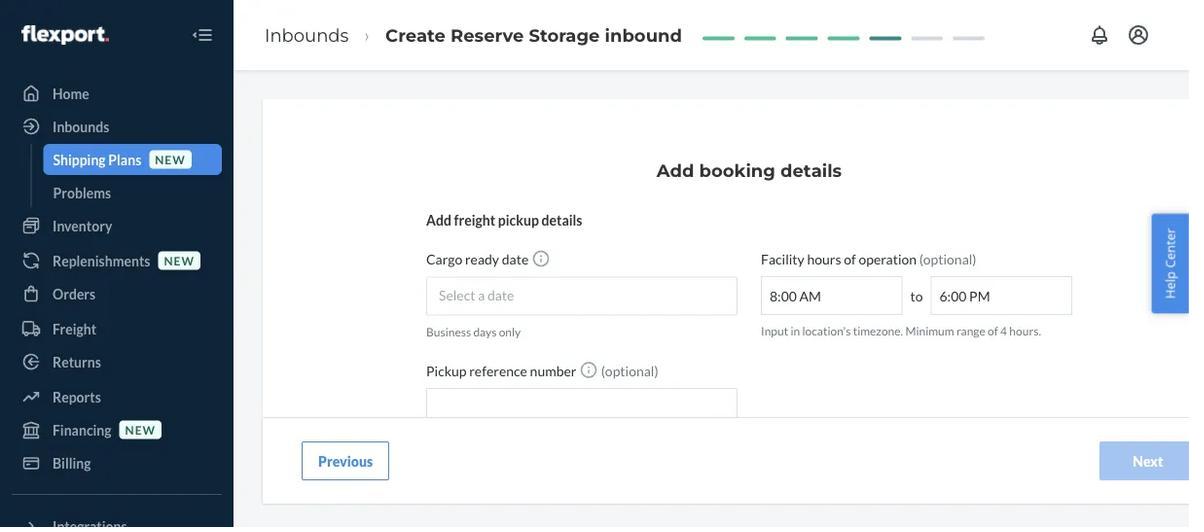 Task type: locate. For each thing, give the bounding box(es) containing it.
orders
[[53, 286, 96, 302]]

date for select a date
[[488, 287, 514, 304]]

1 horizontal spatial inbounds
[[265, 24, 349, 46]]

input in location's timezone. minimum range of 4 hours.
[[761, 324, 1042, 338]]

1 horizontal spatial (optional)
[[920, 251, 977, 267]]

location's
[[803, 324, 851, 338]]

close navigation image
[[191, 23, 214, 47]]

1 horizontal spatial inbounds link
[[265, 24, 349, 46]]

new for financing
[[125, 423, 156, 437]]

0 vertical spatial of
[[844, 251, 856, 267]]

details
[[781, 160, 842, 181], [542, 212, 583, 228]]

home
[[53, 85, 89, 102]]

of right hours on the right of the page
[[844, 251, 856, 267]]

number
[[530, 363, 577, 379]]

1 vertical spatial add
[[426, 212, 452, 228]]

0 horizontal spatial add
[[426, 212, 452, 228]]

cargo ready date
[[426, 251, 529, 268]]

0 vertical spatial date
[[502, 251, 529, 268]]

(optional) right number
[[599, 363, 659, 379]]

range
[[957, 324, 986, 338]]

None text field
[[931, 276, 1073, 315], [426, 389, 738, 427], [931, 276, 1073, 315], [426, 389, 738, 427]]

new
[[155, 152, 186, 166], [164, 254, 195, 268], [125, 423, 156, 437]]

booking
[[699, 160, 776, 181]]

freight
[[454, 212, 496, 228]]

date right a
[[488, 287, 514, 304]]

input
[[761, 324, 789, 338]]

add for add freight pickup details
[[426, 212, 452, 228]]

inbound
[[605, 24, 682, 46]]

new up "orders" link
[[164, 254, 195, 268]]

freight
[[53, 321, 96, 337]]

details right booking at the top of page
[[781, 160, 842, 181]]

storage
[[529, 24, 600, 46]]

new for replenishments
[[164, 254, 195, 268]]

reference
[[469, 363, 528, 379]]

new down reports link
[[125, 423, 156, 437]]

add
[[657, 160, 695, 181], [426, 212, 452, 228]]

orders link
[[12, 278, 222, 310]]

breadcrumbs navigation
[[249, 7, 698, 63]]

0 vertical spatial add
[[657, 160, 695, 181]]

next button
[[1100, 442, 1190, 481]]

0 horizontal spatial details
[[542, 212, 583, 228]]

1 horizontal spatial add
[[657, 160, 695, 181]]

in
[[791, 324, 800, 338]]

(optional)
[[920, 251, 977, 267], [599, 363, 659, 379]]

1 vertical spatial of
[[988, 324, 999, 338]]

business
[[426, 325, 471, 339]]

ready
[[465, 251, 499, 268]]

inventory link
[[12, 210, 222, 241]]

1 vertical spatial (optional)
[[599, 363, 659, 379]]

2 vertical spatial new
[[125, 423, 156, 437]]

of
[[844, 251, 856, 267], [988, 324, 999, 338]]

plans
[[108, 151, 141, 168]]

1 vertical spatial details
[[542, 212, 583, 228]]

hours.
[[1010, 324, 1042, 338]]

(optional) right operation
[[920, 251, 977, 267]]

date
[[502, 251, 529, 268], [488, 287, 514, 304]]

1 horizontal spatial details
[[781, 160, 842, 181]]

0 vertical spatial new
[[155, 152, 186, 166]]

details right pickup
[[542, 212, 583, 228]]

1 vertical spatial new
[[164, 254, 195, 268]]

date right ready
[[502, 251, 529, 268]]

date for cargo ready date
[[502, 251, 529, 268]]

add left booking at the top of page
[[657, 160, 695, 181]]

0 vertical spatial details
[[781, 160, 842, 181]]

of left 4
[[988, 324, 999, 338]]

previous button
[[302, 442, 390, 481]]

replenishments
[[53, 253, 150, 269]]

None text field
[[761, 276, 903, 315]]

billing
[[53, 455, 91, 472]]

new right 'plans'
[[155, 152, 186, 166]]

problems
[[53, 184, 111, 201]]

1 vertical spatial inbounds link
[[12, 111, 222, 142]]

billing link
[[12, 448, 222, 479]]

cargo
[[426, 251, 463, 268]]

home link
[[12, 78, 222, 109]]

inbounds
[[265, 24, 349, 46], [53, 118, 109, 135]]

help
[[1162, 272, 1179, 299]]

1 vertical spatial date
[[488, 287, 514, 304]]

0 vertical spatial inbounds
[[265, 24, 349, 46]]

None checkbox
[[426, 462, 442, 478]]

center
[[1162, 228, 1179, 268]]

0 horizontal spatial inbounds
[[53, 118, 109, 135]]

0 vertical spatial inbounds link
[[265, 24, 349, 46]]

reports link
[[12, 382, 222, 413]]

inbounds link
[[265, 24, 349, 46], [12, 111, 222, 142]]

select a date
[[439, 287, 514, 304]]

0 horizontal spatial inbounds link
[[12, 111, 222, 142]]

add left the freight
[[426, 212, 452, 228]]



Task type: vqa. For each thing, say whether or not it's contained in the screenshot.
chevron left ICON
no



Task type: describe. For each thing, give the bounding box(es) containing it.
timezone.
[[853, 324, 903, 338]]

business days only
[[426, 325, 521, 339]]

returns
[[53, 354, 101, 370]]

create reserve storage inbound
[[386, 24, 682, 46]]

a
[[478, 287, 485, 304]]

returns link
[[12, 347, 222, 378]]

only
[[499, 325, 521, 339]]

shipping plans
[[53, 151, 141, 168]]

inbounds link inside breadcrumbs navigation
[[265, 24, 349, 46]]

hours
[[807, 251, 842, 267]]

facility hours of operation (optional)
[[761, 251, 977, 267]]

inventory
[[53, 218, 112, 234]]

problems link
[[43, 177, 222, 208]]

days
[[474, 325, 497, 339]]

select
[[439, 287, 475, 304]]

0 vertical spatial (optional)
[[920, 251, 977, 267]]

pickup
[[426, 363, 467, 379]]

1 vertical spatial inbounds
[[53, 118, 109, 135]]

next
[[1133, 453, 1164, 470]]

freight link
[[12, 313, 222, 345]]

open account menu image
[[1127, 23, 1151, 47]]

help center button
[[1152, 214, 1190, 314]]

1 horizontal spatial of
[[988, 324, 999, 338]]

open notifications image
[[1088, 23, 1112, 47]]

previous
[[318, 453, 373, 470]]

pickup reference number
[[426, 363, 577, 379]]

add booking details
[[657, 160, 842, 181]]

inbounds inside breadcrumbs navigation
[[265, 24, 349, 46]]

shipping
[[53, 151, 106, 168]]

operation
[[859, 251, 917, 267]]

flexport logo image
[[21, 25, 109, 45]]

minimum
[[906, 324, 955, 338]]

reports
[[53, 389, 101, 405]]

create
[[386, 24, 446, 46]]

new for shipping plans
[[155, 152, 186, 166]]

reserve
[[451, 24, 524, 46]]

add for add booking details
[[657, 160, 695, 181]]

financing
[[53, 422, 112, 439]]

facility
[[761, 251, 805, 267]]

4
[[1001, 324, 1008, 338]]

pickup
[[498, 212, 539, 228]]

0 horizontal spatial (optional)
[[599, 363, 659, 379]]

add freight pickup details
[[426, 212, 583, 228]]

help center
[[1162, 228, 1179, 299]]

0 horizontal spatial of
[[844, 251, 856, 267]]



